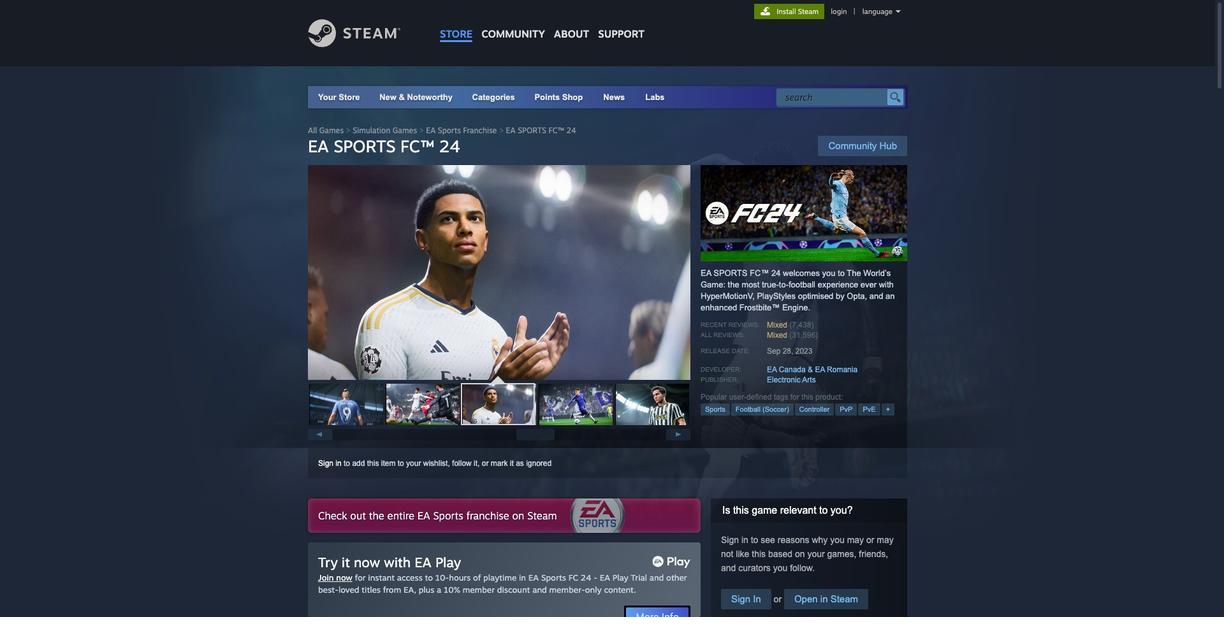 Task type: vqa. For each thing, say whether or not it's contained in the screenshot.
the Legal link
no



Task type: locate. For each thing, give the bounding box(es) containing it.
open in steam link
[[785, 589, 869, 610]]

sign
[[318, 459, 334, 468], [721, 535, 739, 545], [732, 594, 751, 605]]

sports for ea sports fc™ 24
[[334, 136, 396, 156]]

0 vertical spatial on
[[513, 510, 525, 522]]

1 horizontal spatial or
[[772, 595, 785, 605]]

steam right install
[[799, 7, 819, 16]]

community
[[482, 27, 545, 40]]

0 vertical spatial fc™
[[549, 126, 565, 135]]

2 vertical spatial fc™
[[750, 269, 770, 278]]

1 vertical spatial on
[[795, 549, 805, 559]]

1 horizontal spatial play
[[613, 573, 629, 583]]

0 horizontal spatial on
[[513, 510, 525, 522]]

1 vertical spatial or
[[867, 535, 875, 545]]

the up hypermotionv,
[[728, 280, 740, 290]]

0 horizontal spatial with
[[384, 554, 411, 571]]

games up ea sports fc™ 24 on the left
[[393, 126, 417, 135]]

0 vertical spatial or
[[482, 459, 489, 468]]

1 mixed from the top
[[767, 321, 788, 330]]

0 vertical spatial for
[[791, 393, 800, 402]]

steam right open
[[831, 594, 859, 605]]

in up discount
[[519, 573, 526, 583]]

your store link
[[318, 92, 360, 102]]

item
[[381, 459, 396, 468]]

2 vertical spatial sports
[[714, 269, 748, 278]]

entire
[[388, 510, 415, 522]]

join now link
[[318, 573, 353, 583]]

1 horizontal spatial your
[[808, 549, 825, 559]]

date:
[[732, 348, 751, 355]]

with inside ea sports fc™ 24 welcomes you to the world's game: the most true-to-football experience ever with hypermotionv, playstyles optimised by opta, and an enhanced frostbite™ engine.
[[879, 280, 894, 290]]

engine.
[[783, 303, 811, 313]]

to left add
[[344, 459, 350, 468]]

electronic arts
[[767, 376, 816, 385]]

for up titles
[[355, 573, 366, 583]]

new
[[380, 92, 397, 102]]

you inside ea sports fc™ 24 welcomes you to the world's game: the most true-to-football experience ever with hypermotionv, playstyles optimised by opta, and an enhanced frostbite™ engine.
[[823, 269, 836, 278]]

1 horizontal spatial it
[[510, 459, 514, 468]]

1 vertical spatial it
[[342, 554, 350, 571]]

0 horizontal spatial sports
[[334, 136, 396, 156]]

0 vertical spatial your
[[406, 459, 421, 468]]

1 vertical spatial reviews:
[[714, 332, 745, 339]]

true-
[[762, 280, 779, 290]]

points shop
[[535, 92, 583, 102]]

in inside sign in to see reasons why you may or may not like this based on your games, friends, and curators you follow.
[[742, 535, 749, 545]]

open in steam
[[795, 594, 859, 605]]

login
[[831, 7, 847, 16]]

try it now with ea play
[[318, 554, 461, 571]]

0 vertical spatial reviews:
[[729, 322, 760, 329]]

hours
[[449, 573, 471, 583]]

0 horizontal spatial fc™
[[401, 136, 435, 156]]

in for sign in to add this item to your wishlist, follow it, or mark it as ignored
[[336, 459, 342, 468]]

sep 28, 2023
[[767, 347, 813, 356]]

2 mixed from the top
[[767, 331, 788, 340]]

1 vertical spatial steam
[[528, 510, 557, 522]]

0 vertical spatial play
[[436, 554, 461, 571]]

2 vertical spatial sign
[[732, 594, 751, 605]]

|
[[854, 7, 856, 16]]

1 horizontal spatial with
[[879, 280, 894, 290]]

and
[[870, 292, 884, 301], [721, 563, 736, 573], [650, 573, 664, 583], [533, 585, 547, 595]]

ea up arts
[[815, 366, 825, 374]]

this up curators
[[752, 549, 766, 559]]

store link
[[436, 0, 477, 46]]

0 vertical spatial with
[[879, 280, 894, 290]]

None search field
[[776, 88, 905, 107]]

sports up game:
[[714, 269, 748, 278]]

0 vertical spatial the
[[728, 280, 740, 290]]

it right try at the left of the page
[[342, 554, 350, 571]]

fc™ inside ea sports fc™ 24 welcomes you to the world's game: the most true-to-football experience ever with hypermotionv, playstyles optimised by opta, and an enhanced frostbite™ engine.
[[750, 269, 770, 278]]

0 vertical spatial sports
[[518, 126, 547, 135]]

ea down noteworthy
[[426, 126, 436, 135]]

community hub link
[[819, 136, 908, 156]]

you down "based"
[[774, 563, 788, 573]]

install steam link
[[755, 4, 825, 19]]

to left you?
[[820, 505, 828, 516]]

0 vertical spatial &
[[399, 92, 405, 102]]

check out the entire ea sports franchise on steam link
[[308, 499, 701, 533]]

steam down ignored
[[528, 510, 557, 522]]

reviews: down recent reviews:
[[714, 332, 745, 339]]

store
[[440, 27, 473, 40]]

sign left in
[[732, 594, 751, 605]]

your down why
[[808, 549, 825, 559]]

mixed up mixed (31,596)
[[767, 321, 788, 330]]

shop
[[562, 92, 583, 102]]

now
[[354, 554, 380, 571], [336, 573, 353, 583]]

on right franchise
[[513, 510, 525, 522]]

on
[[513, 510, 525, 522], [795, 549, 805, 559]]

sign for sign in
[[732, 594, 751, 605]]

1 horizontal spatial the
[[728, 280, 740, 290]]

and inside ea sports fc™ 24 welcomes you to the world's game: the most true-to-football experience ever with hypermotionv, playstyles optimised by opta, and an enhanced frostbite™ engine.
[[870, 292, 884, 301]]

now up instant
[[354, 554, 380, 571]]

0 vertical spatial sign
[[318, 459, 334, 468]]

(31,596)
[[790, 331, 818, 340]]

2 vertical spatial steam
[[831, 594, 859, 605]]

most
[[742, 280, 760, 290]]

0 horizontal spatial it
[[342, 554, 350, 571]]

1 vertical spatial fc™
[[401, 136, 435, 156]]

1 horizontal spatial games
[[393, 126, 417, 135]]

sign left add
[[318, 459, 334, 468]]

2 vertical spatial or
[[772, 595, 785, 605]]

sports
[[518, 126, 547, 135], [334, 136, 396, 156], [714, 269, 748, 278]]

it,
[[474, 459, 480, 468]]

mixed
[[767, 321, 788, 330], [767, 331, 788, 340]]

> right franchise
[[499, 126, 504, 135]]

0 vertical spatial you
[[823, 269, 836, 278]]

to right item
[[398, 459, 404, 468]]

sign up not
[[721, 535, 739, 545]]

or right the it,
[[482, 459, 489, 468]]

1 horizontal spatial steam
[[799, 7, 819, 16]]

1 vertical spatial &
[[808, 366, 813, 374]]

play inside for instant access to 10-hours of playtime in ea sports fc 24 - ea play trial and other best-loved titles from ea, plus a 10% member discount and member-only content.
[[613, 573, 629, 583]]

mixed for mixed (31,596)
[[767, 331, 788, 340]]

and right discount
[[533, 585, 547, 595]]

1 horizontal spatial all
[[701, 332, 712, 339]]

2 horizontal spatial or
[[867, 535, 875, 545]]

sign inside sign in to see reasons why you may or may not like this based on your games, friends, and curators you follow.
[[721, 535, 739, 545]]

1 vertical spatial for
[[355, 573, 366, 583]]

ea up access
[[415, 554, 432, 571]]

popular user-defined tags for this product:
[[701, 393, 844, 402]]

ea right entire
[[418, 510, 430, 522]]

reviews: down frostbite™ at the right of the page
[[729, 322, 760, 329]]

reviews: for mixed (7,438)
[[729, 322, 760, 329]]

enhanced
[[701, 303, 737, 313]]

0 horizontal spatial games
[[319, 126, 344, 135]]

now up loved
[[336, 573, 353, 583]]

fc™ down points shop
[[549, 126, 565, 135]]

member-
[[550, 585, 585, 595]]

0 vertical spatial mixed
[[767, 321, 788, 330]]

support
[[599, 27, 645, 40]]

titles
[[362, 585, 381, 595]]

based
[[769, 549, 793, 559]]

hub
[[880, 140, 898, 151]]

and left an
[[870, 292, 884, 301]]

0 vertical spatial all
[[308, 126, 317, 135]]

the
[[847, 269, 862, 278]]

1 horizontal spatial may
[[877, 535, 894, 545]]

optimised
[[798, 292, 834, 301]]

it left 'as'
[[510, 459, 514, 468]]

1 may from the left
[[848, 535, 864, 545]]

to up plus
[[425, 573, 433, 583]]

to inside ea sports fc™ 24 welcomes you to the world's game: the most true-to-football experience ever with hypermotionv, playstyles optimised by opta, and an enhanced frostbite™ engine.
[[838, 269, 845, 278]]

the
[[728, 280, 740, 290], [369, 510, 385, 522]]

is
[[723, 505, 731, 516]]

1 vertical spatial the
[[369, 510, 385, 522]]

1 vertical spatial sports
[[334, 136, 396, 156]]

with up access
[[384, 554, 411, 571]]

product:
[[816, 393, 844, 402]]

1 vertical spatial play
[[613, 573, 629, 583]]

2 horizontal spatial sports
[[714, 269, 748, 278]]

(7,438)
[[790, 321, 814, 330]]

global menu navigation
[[436, 0, 649, 46]]

1 vertical spatial mixed
[[767, 331, 788, 340]]

in up 'like'
[[742, 535, 749, 545]]

follow
[[452, 459, 472, 468]]

1 horizontal spatial on
[[795, 549, 805, 559]]

2 horizontal spatial fc™
[[750, 269, 770, 278]]

and right trial
[[650, 573, 664, 583]]

0 vertical spatial steam
[[799, 7, 819, 16]]

sports link
[[701, 404, 730, 416]]

with up an
[[879, 280, 894, 290]]

you up games,
[[831, 535, 845, 545]]

opta,
[[847, 292, 868, 301]]

0 vertical spatial now
[[354, 554, 380, 571]]

1 vertical spatial your
[[808, 549, 825, 559]]

fc™ up the most
[[750, 269, 770, 278]]

sports for ea sports fc™ 24 welcomes you to the world's game: the most true-to-football experience ever with hypermotionv, playstyles optimised by opta, and an enhanced frostbite™ engine.
[[714, 269, 748, 278]]

in left add
[[336, 459, 342, 468]]

1 vertical spatial sign
[[721, 535, 739, 545]]

content.
[[604, 585, 636, 595]]

& right new
[[399, 92, 405, 102]]

sports down the simulation at left
[[334, 136, 396, 156]]

sports down points at the left top
[[518, 126, 547, 135]]

0 horizontal spatial all
[[308, 126, 317, 135]]

0 horizontal spatial your
[[406, 459, 421, 468]]

0 horizontal spatial the
[[369, 510, 385, 522]]

you
[[823, 269, 836, 278], [831, 535, 845, 545], [774, 563, 788, 573]]

user-
[[730, 393, 747, 402]]

0 horizontal spatial may
[[848, 535, 864, 545]]

your left wishlist,
[[406, 459, 421, 468]]

1 horizontal spatial fc™
[[549, 126, 565, 135]]

in inside for instant access to 10-hours of playtime in ea sports fc 24 - ea play trial and other best-loved titles from ea, plus a 10% member discount and member-only content.
[[519, 573, 526, 583]]

1 horizontal spatial >
[[419, 126, 424, 135]]

fc™ for ea sports fc™ 24 welcomes you to the world's game: the most true-to-football experience ever with hypermotionv, playstyles optimised by opta, and an enhanced frostbite™ engine.
[[750, 269, 770, 278]]

welcomes
[[783, 269, 820, 278]]

login | language
[[831, 7, 893, 16]]

reviews: for mixed (31,596)
[[714, 332, 745, 339]]

may up games,
[[848, 535, 864, 545]]

in
[[336, 459, 342, 468], [742, 535, 749, 545], [519, 573, 526, 583], [821, 594, 828, 605]]

community
[[829, 140, 877, 151]]

24 left -
[[581, 573, 592, 583]]

> right all games link on the left
[[346, 126, 351, 135]]

> down new & noteworthy
[[419, 126, 424, 135]]

or
[[482, 459, 489, 468], [867, 535, 875, 545], [772, 595, 785, 605]]

2 horizontal spatial >
[[499, 126, 504, 135]]

ea sports fc™ 24
[[308, 136, 461, 156]]

& up arts
[[808, 366, 813, 374]]

24 up true-
[[772, 269, 781, 278]]

play up 10-
[[436, 554, 461, 571]]

friends,
[[859, 549, 889, 559]]

ea sports fc™ 24 welcomes you to the world's game: the most true-to-football experience ever with hypermotionv, playstyles optimised by opta, and an enhanced frostbite™ engine.
[[701, 269, 895, 313]]

for right tags
[[791, 393, 800, 402]]

(soccer)
[[763, 406, 789, 413]]

3 > from the left
[[499, 126, 504, 135]]

you up 'experience' at right
[[823, 269, 836, 278]]

or up the friends,
[[867, 535, 875, 545]]

all
[[308, 126, 317, 135], [701, 332, 712, 339]]

games down your
[[319, 126, 344, 135]]

0 horizontal spatial now
[[336, 573, 353, 583]]

and down not
[[721, 563, 736, 573]]

pve link
[[859, 404, 881, 416]]

1 vertical spatial all
[[701, 332, 712, 339]]

only
[[585, 585, 602, 595]]

the inside ea sports fc™ 24 welcomes you to the world's game: the most true-to-football experience ever with hypermotionv, playstyles optimised by opta, and an enhanced frostbite™ engine.
[[728, 280, 740, 290]]

the right out
[[369, 510, 385, 522]]

your
[[406, 459, 421, 468], [808, 549, 825, 559]]

play up content.
[[613, 573, 629, 583]]

out
[[350, 510, 366, 522]]

add
[[352, 459, 365, 468]]

on up "follow."
[[795, 549, 805, 559]]

in right open
[[821, 594, 828, 605]]

sports inside ea sports fc™ 24 welcomes you to the world's game: the most true-to-football experience ever with hypermotionv, playstyles optimised by opta, and an enhanced frostbite™ engine.
[[714, 269, 748, 278]]

1 > from the left
[[346, 126, 351, 135]]

0 horizontal spatial for
[[355, 573, 366, 583]]

mixed (7,438)
[[767, 321, 814, 330]]

like
[[736, 549, 750, 559]]

24 inside ea sports fc™ 24 welcomes you to the world's game: the most true-to-football experience ever with hypermotionv, playstyles optimised by opta, and an enhanced frostbite™ engine.
[[772, 269, 781, 278]]

mixed up sep
[[767, 331, 788, 340]]

ea up game:
[[701, 269, 712, 278]]

mixed (31,596)
[[767, 331, 818, 340]]

by
[[836, 292, 845, 301]]

plus
[[419, 585, 435, 595]]

on inside sign in to see reasons why you may or may not like this based on your games, friends, and curators you follow.
[[795, 549, 805, 559]]

game:
[[701, 280, 726, 290]]

game
[[752, 505, 778, 516]]

to left see on the right of the page
[[751, 535, 759, 545]]

fc™ down all games > simulation games > ea sports franchise > ea sports fc™ 24
[[401, 136, 435, 156]]

0 horizontal spatial >
[[346, 126, 351, 135]]

or right in
[[772, 595, 785, 605]]

experience
[[818, 280, 859, 290]]

1 games from the left
[[319, 126, 344, 135]]

may up the friends,
[[877, 535, 894, 545]]

to up 'experience' at right
[[838, 269, 845, 278]]



Task type: describe. For each thing, give the bounding box(es) containing it.
categories link
[[472, 92, 515, 102]]

28,
[[783, 347, 794, 356]]

1 horizontal spatial &
[[808, 366, 813, 374]]

in for open in steam
[[821, 594, 828, 605]]

football
[[736, 406, 761, 413]]

check out the entire ea sports franchise on steam
[[318, 510, 557, 522]]

to inside sign in to see reasons why you may or may not like this based on your games, friends, and curators you follow.
[[751, 535, 759, 545]]

2 > from the left
[[419, 126, 424, 135]]

of
[[473, 573, 481, 583]]

defined
[[747, 393, 772, 402]]

fc
[[569, 573, 579, 583]]

an
[[886, 292, 895, 301]]

ever
[[861, 280, 877, 290]]

games,
[[828, 549, 857, 559]]

simulation games link
[[353, 126, 417, 135]]

community link
[[477, 0, 550, 46]]

release
[[701, 348, 730, 355]]

to inside for instant access to 10-hours of playtime in ea sports fc 24 - ea play trial and other best-loved titles from ea, plus a 10% member discount and member-only content.
[[425, 573, 433, 583]]

sign for sign in to add this item to your wishlist, follow it, or mark it as ignored
[[318, 459, 334, 468]]

10%
[[444, 585, 461, 595]]

24 inside for instant access to 10-hours of playtime in ea sports fc 24 - ea play trial and other best-loved titles from ea, plus a 10% member discount and member-only content.
[[581, 573, 592, 583]]

tags
[[774, 393, 789, 402]]

10-
[[436, 573, 449, 583]]

ea canada & ea romania link
[[767, 366, 858, 374]]

this inside sign in to see reasons why you may or may not like this based on your games, friends, and curators you follow.
[[752, 549, 766, 559]]

new & noteworthy link
[[380, 92, 453, 102]]

your store
[[318, 92, 360, 102]]

0 horizontal spatial or
[[482, 459, 489, 468]]

as
[[516, 459, 524, 468]]

hypermotionv,
[[701, 292, 755, 301]]

1 vertical spatial you
[[831, 535, 845, 545]]

playtime
[[484, 573, 517, 583]]

pvp link
[[836, 404, 858, 416]]

all games > simulation games > ea sports franchise > ea sports fc™ 24
[[308, 126, 577, 135]]

publisher:
[[701, 376, 739, 383]]

not
[[721, 549, 734, 559]]

1 vertical spatial with
[[384, 554, 411, 571]]

ea up discount
[[529, 573, 539, 583]]

you?
[[831, 505, 853, 516]]

controller
[[800, 406, 830, 413]]

2 may from the left
[[877, 535, 894, 545]]

ea sports fc™ 24 link
[[506, 126, 577, 135]]

2 horizontal spatial steam
[[831, 594, 859, 605]]

for inside for instant access to 10-hours of playtime in ea sports fc 24 - ea play trial and other best-loved titles from ea, plus a 10% member discount and member-only content.
[[355, 573, 366, 583]]

mixed for mixed (7,438)
[[767, 321, 788, 330]]

24 down shop
[[567, 126, 577, 135]]

search search field
[[786, 89, 885, 106]]

0 horizontal spatial steam
[[528, 510, 557, 522]]

0 horizontal spatial &
[[399, 92, 405, 102]]

relevant
[[781, 505, 817, 516]]

instant
[[368, 573, 395, 583]]

join
[[318, 573, 334, 583]]

reasons
[[778, 535, 810, 545]]

2 games from the left
[[393, 126, 417, 135]]

ea right franchise
[[506, 126, 516, 135]]

points shop link
[[525, 86, 593, 108]]

curators
[[739, 563, 771, 573]]

link to the steam homepage image
[[308, 19, 420, 47]]

1 vertical spatial now
[[336, 573, 353, 583]]

news link
[[593, 86, 636, 108]]

this up controller
[[802, 393, 814, 402]]

to-
[[779, 280, 789, 290]]

0 vertical spatial it
[[510, 459, 514, 468]]

this right is
[[734, 505, 749, 516]]

fc™ for ea sports fc™ 24
[[401, 136, 435, 156]]

and inside sign in to see reasons why you may or may not like this based on your games, friends, and curators you follow.
[[721, 563, 736, 573]]

0 horizontal spatial play
[[436, 554, 461, 571]]

canada
[[779, 366, 806, 374]]

see
[[761, 535, 776, 545]]

sign in to see reasons why you may or may not like this based on your games, friends, and curators you follow.
[[721, 535, 894, 573]]

points
[[535, 92, 560, 102]]

this right add
[[367, 459, 379, 468]]

best-
[[318, 585, 339, 595]]

ea down all games link on the left
[[308, 136, 329, 156]]

steam inside account menu navigation
[[799, 7, 819, 16]]

about
[[554, 27, 590, 40]]

all for all games > simulation games > ea sports franchise > ea sports fc™ 24
[[308, 126, 317, 135]]

all for all reviews:
[[701, 332, 712, 339]]

pve
[[863, 406, 876, 413]]

ea,
[[404, 585, 417, 595]]

a
[[437, 585, 442, 595]]

24 down all games > simulation games > ea sports franchise > ea sports fc™ 24
[[439, 136, 461, 156]]

wishlist,
[[423, 459, 450, 468]]

ea sports franchise link
[[426, 126, 497, 135]]

or inside sign in to see reasons why you may or may not like this based on your games, friends, and curators you follow.
[[867, 535, 875, 545]]

from
[[383, 585, 401, 595]]

labs link
[[636, 86, 675, 108]]

open
[[795, 594, 818, 605]]

electronic arts link
[[767, 376, 816, 385]]

store
[[339, 92, 360, 102]]

login link
[[829, 7, 850, 16]]

sign in link
[[318, 459, 342, 468]]

your inside sign in to see reasons why you may or may not like this based on your games, friends, and curators you follow.
[[808, 549, 825, 559]]

member
[[463, 585, 495, 595]]

2023
[[796, 347, 813, 356]]

ignored
[[526, 459, 552, 468]]

developer:
[[701, 366, 742, 373]]

2 vertical spatial you
[[774, 563, 788, 573]]

1 horizontal spatial sports
[[518, 126, 547, 135]]

ea up electronic
[[767, 366, 777, 374]]

account menu navigation
[[755, 4, 908, 19]]

join now
[[318, 573, 353, 583]]

labs
[[646, 92, 665, 102]]

your
[[318, 92, 337, 102]]

+
[[886, 406, 891, 413]]

about link
[[550, 0, 594, 43]]

1 horizontal spatial for
[[791, 393, 800, 402]]

1 horizontal spatial now
[[354, 554, 380, 571]]

ea right -
[[600, 573, 611, 583]]

sports inside for instant access to 10-hours of playtime in ea sports fc 24 - ea play trial and other best-loved titles from ea, plus a 10% member discount and member-only content.
[[542, 573, 566, 583]]

in for sign in to see reasons why you may or may not like this based on your games, friends, and curators you follow.
[[742, 535, 749, 545]]

discount
[[497, 585, 530, 595]]

football (soccer)
[[736, 406, 789, 413]]

sep
[[767, 347, 781, 356]]

world's
[[864, 269, 891, 278]]

sign in
[[732, 594, 761, 605]]

ea inside ea sports fc™ 24 welcomes you to the world's game: the most true-to-football experience ever with hypermotionv, playstyles optimised by opta, and an enhanced frostbite™ engine.
[[701, 269, 712, 278]]

news
[[604, 92, 625, 102]]

romania
[[827, 366, 858, 374]]

sign for sign in to see reasons why you may or may not like this based on your games, friends, and curators you follow.
[[721, 535, 739, 545]]

sign in to add this item to your wishlist, follow it, or mark it as ignored
[[318, 459, 552, 468]]

other
[[667, 573, 687, 583]]

franchise
[[467, 510, 510, 522]]



